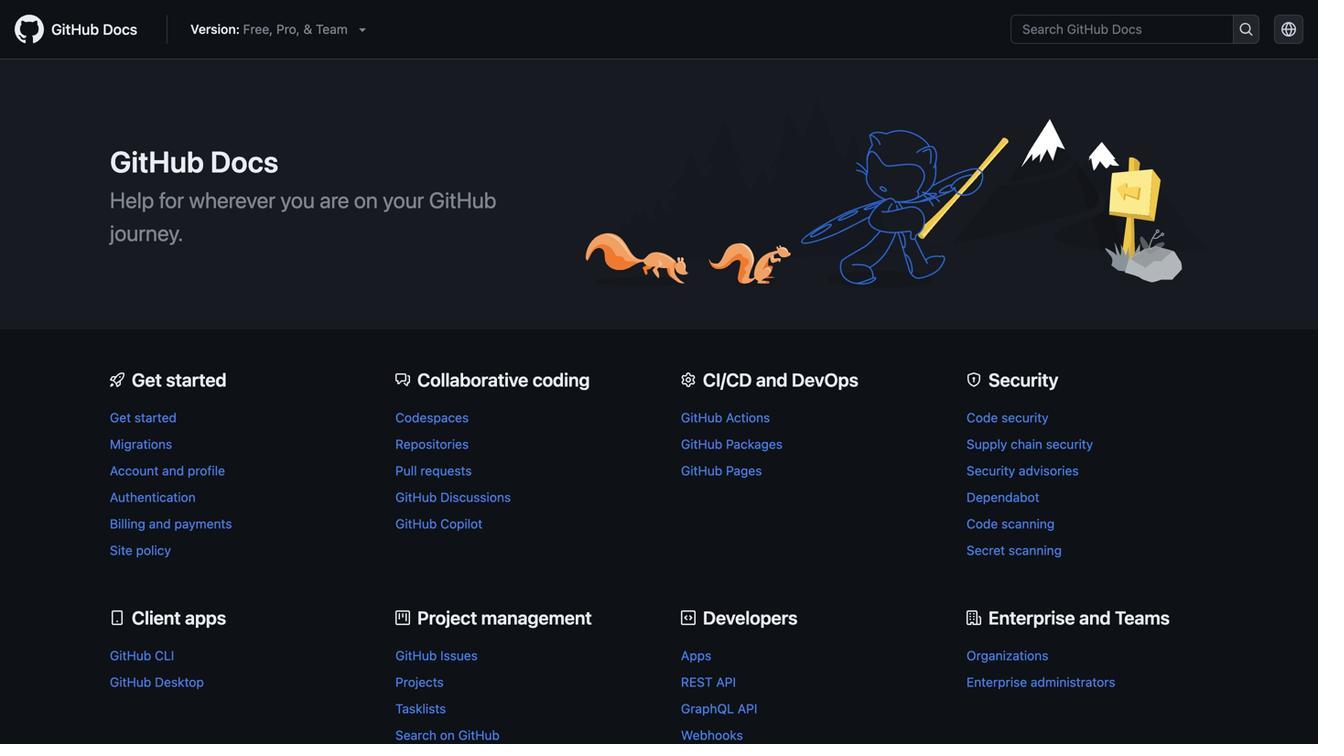 Task type: locate. For each thing, give the bounding box(es) containing it.
2 code from the top
[[967, 517, 998, 532]]

0 horizontal spatial docs
[[103, 21, 137, 38]]

repositories
[[396, 437, 469, 452]]

scanning for secret scanning
[[1009, 543, 1062, 558]]

code for code security
[[967, 410, 998, 425]]

github docs
[[51, 21, 137, 38]]

organizations
[[967, 648, 1049, 664]]

are
[[320, 187, 349, 213]]

api for rest api
[[716, 675, 736, 690]]

secret
[[967, 543, 1005, 558]]

None search field
[[1011, 15, 1260, 44]]

rocket image
[[110, 373, 125, 387]]

enterprise
[[989, 607, 1076, 629], [967, 675, 1028, 690]]

github for github issues
[[396, 648, 437, 664]]

code square image
[[681, 611, 696, 626]]

api
[[716, 675, 736, 690], [738, 702, 758, 717]]

github for github cli
[[110, 648, 151, 664]]

and left teams
[[1080, 607, 1111, 629]]

1 horizontal spatial api
[[738, 702, 758, 717]]

comment discussion image
[[396, 373, 410, 387]]

and right 'ci/cd'
[[756, 369, 788, 391]]

packages
[[726, 437, 783, 452]]

code up supply
[[967, 410, 998, 425]]

site policy link
[[110, 543, 171, 558]]

journey.
[[110, 220, 183, 246]]

tasklists link
[[396, 702, 446, 717]]

enterprise down "organizations" "link"
[[967, 675, 1028, 690]]

team
[[316, 22, 348, 37]]

github desktop link
[[110, 675, 204, 690]]

1 horizontal spatial docs
[[210, 144, 279, 179]]

1 vertical spatial security
[[1046, 437, 1094, 452]]

0 vertical spatial get
[[132, 369, 162, 391]]

github actions
[[681, 410, 770, 425]]

0 vertical spatial scanning
[[1002, 517, 1055, 532]]

0 vertical spatial api
[[716, 675, 736, 690]]

on inside github docs help for wherever you are on your github journey.
[[354, 187, 378, 213]]

1 code from the top
[[967, 410, 998, 425]]

1 vertical spatial enterprise
[[967, 675, 1028, 690]]

0 horizontal spatial api
[[716, 675, 736, 690]]

security
[[1002, 410, 1049, 425], [1046, 437, 1094, 452]]

devops
[[792, 369, 859, 391]]

scanning up secret scanning link
[[1002, 517, 1055, 532]]

security up code security on the right bottom
[[989, 369, 1059, 391]]

0 vertical spatial on
[[354, 187, 378, 213]]

supply
[[967, 437, 1008, 452]]

and for enterprise
[[1080, 607, 1111, 629]]

security advisories
[[967, 464, 1079, 479]]

coding
[[533, 369, 590, 391]]

authentication
[[110, 490, 196, 505]]

0 vertical spatial enterprise
[[989, 607, 1076, 629]]

rest api link
[[681, 675, 736, 690]]

1 vertical spatial api
[[738, 702, 758, 717]]

0 vertical spatial security
[[1002, 410, 1049, 425]]

and
[[756, 369, 788, 391], [162, 464, 184, 479], [149, 517, 171, 532], [1080, 607, 1111, 629]]

0 vertical spatial code
[[967, 410, 998, 425]]

github for github docs
[[51, 21, 99, 38]]

&
[[303, 22, 312, 37]]

started up get started link
[[166, 369, 227, 391]]

docs for github docs
[[103, 21, 137, 38]]

security up the advisories
[[1046, 437, 1094, 452]]

github docs help for wherever you are on your github journey.
[[110, 144, 497, 246]]

select language: current language is english image
[[1282, 22, 1297, 37]]

webhooks link
[[681, 728, 743, 743]]

triangle down image
[[355, 22, 370, 37]]

started up the migrations link
[[134, 410, 177, 425]]

github issues link
[[396, 648, 478, 664]]

search image
[[1239, 22, 1254, 37]]

profile
[[188, 464, 225, 479]]

apps link
[[681, 648, 712, 664]]

github for github actions
[[681, 410, 723, 425]]

docs for github docs help for wherever you are on your github journey.
[[210, 144, 279, 179]]

docs inside github docs help for wherever you are on your github journey.
[[210, 144, 279, 179]]

cli
[[155, 648, 174, 664]]

security up chain
[[1002, 410, 1049, 425]]

secret scanning
[[967, 543, 1062, 558]]

get up the migrations link
[[110, 410, 131, 425]]

code
[[967, 410, 998, 425], [967, 517, 998, 532]]

1 vertical spatial security
[[967, 464, 1016, 479]]

get right rocket icon
[[132, 369, 162, 391]]

1 horizontal spatial on
[[440, 728, 455, 743]]

shield lock image
[[967, 373, 982, 387]]

0 vertical spatial docs
[[103, 21, 137, 38]]

1 vertical spatial docs
[[210, 144, 279, 179]]

github copilot
[[396, 517, 483, 532]]

enterprise up organizations
[[989, 607, 1076, 629]]

security down supply
[[967, 464, 1016, 479]]

your
[[383, 187, 424, 213]]

github for github packages
[[681, 437, 723, 452]]

dependabot link
[[967, 490, 1040, 505]]

ci/cd and devops
[[703, 369, 859, 391]]

scanning down code scanning link
[[1009, 543, 1062, 558]]

for
[[159, 187, 184, 213]]

on
[[354, 187, 378, 213], [440, 728, 455, 743]]

and left profile
[[162, 464, 184, 479]]

scanning
[[1002, 517, 1055, 532], [1009, 543, 1062, 558]]

1 vertical spatial code
[[967, 517, 998, 532]]

github cli link
[[110, 648, 174, 664]]

docs
[[103, 21, 137, 38], [210, 144, 279, 179]]

github copilot link
[[396, 517, 483, 532]]

get started link
[[110, 410, 177, 425]]

1 vertical spatial scanning
[[1009, 543, 1062, 558]]

rest
[[681, 675, 713, 690]]

1 horizontal spatial get
[[132, 369, 162, 391]]

search on github
[[396, 728, 500, 743]]

github discussions
[[396, 490, 511, 505]]

tasklists
[[396, 702, 446, 717]]

and up the policy
[[149, 517, 171, 532]]

chain
[[1011, 437, 1043, 452]]

github desktop
[[110, 675, 204, 690]]

code for code scanning
[[967, 517, 998, 532]]

github for github discussions
[[396, 490, 437, 505]]

on right search
[[440, 728, 455, 743]]

project
[[418, 607, 477, 629]]

code up secret
[[967, 517, 998, 532]]

api right graphql
[[738, 702, 758, 717]]

github for github pages
[[681, 464, 723, 479]]

0 horizontal spatial get
[[110, 410, 131, 425]]

version:
[[191, 22, 240, 37]]

get started up get started link
[[132, 369, 227, 391]]

get started
[[132, 369, 227, 391], [110, 410, 177, 425]]

get started up the migrations link
[[110, 410, 177, 425]]

github discussions link
[[396, 490, 511, 505]]

0 horizontal spatial on
[[354, 187, 378, 213]]

github pages link
[[681, 464, 762, 479]]

github for github docs help for wherever you are on your github journey.
[[110, 144, 204, 179]]

free,
[[243, 22, 273, 37]]

github
[[51, 21, 99, 38], [110, 144, 204, 179], [429, 187, 497, 213], [681, 410, 723, 425], [681, 437, 723, 452], [681, 464, 723, 479], [396, 490, 437, 505], [396, 517, 437, 532], [110, 648, 151, 664], [396, 648, 437, 664], [110, 675, 151, 690], [458, 728, 500, 743]]

0 vertical spatial security
[[989, 369, 1059, 391]]

codespaces link
[[396, 410, 469, 425]]

and for account
[[162, 464, 184, 479]]

on right are
[[354, 187, 378, 213]]

api up graphql api link
[[716, 675, 736, 690]]

github for github desktop
[[110, 675, 151, 690]]

project management
[[418, 607, 592, 629]]

client
[[132, 607, 181, 629]]



Task type: describe. For each thing, give the bounding box(es) containing it.
enterprise administrators
[[967, 675, 1116, 690]]

pages
[[726, 464, 762, 479]]

code security
[[967, 410, 1049, 425]]

billing and payments
[[110, 517, 232, 532]]

security advisories link
[[967, 464, 1079, 479]]

github cli
[[110, 648, 174, 664]]

payments
[[174, 517, 232, 532]]

collaborative coding
[[418, 369, 590, 391]]

code security link
[[967, 410, 1049, 425]]

graphql
[[681, 702, 734, 717]]

1 vertical spatial get
[[110, 410, 131, 425]]

enterprise and teams
[[989, 607, 1170, 629]]

pull
[[396, 464, 417, 479]]

developers
[[703, 607, 798, 629]]

migrations link
[[110, 437, 172, 452]]

ci/cd
[[703, 369, 752, 391]]

issues
[[440, 648, 478, 664]]

code scanning link
[[967, 517, 1055, 532]]

wherever
[[189, 187, 276, 213]]

github actions link
[[681, 410, 770, 425]]

organizations link
[[967, 648, 1049, 664]]

migrations
[[110, 437, 172, 452]]

apps
[[681, 648, 712, 664]]

you
[[281, 187, 315, 213]]

site policy
[[110, 543, 171, 558]]

1 vertical spatial started
[[134, 410, 177, 425]]

account and profile
[[110, 464, 225, 479]]

administrators
[[1031, 675, 1116, 690]]

actions
[[726, 410, 770, 425]]

requests
[[421, 464, 472, 479]]

secret scanning link
[[967, 543, 1062, 558]]

pull requests link
[[396, 464, 472, 479]]

pull requests
[[396, 464, 472, 479]]

github issues
[[396, 648, 478, 664]]

graphql api
[[681, 702, 758, 717]]

authentication link
[[110, 490, 196, 505]]

gear image
[[681, 373, 696, 387]]

desktop
[[155, 675, 204, 690]]

0 vertical spatial started
[[166, 369, 227, 391]]

help
[[110, 187, 154, 213]]

repositories link
[[396, 437, 469, 452]]

github docs link
[[15, 15, 152, 44]]

supply chain security
[[967, 437, 1094, 452]]

webhooks
[[681, 728, 743, 743]]

enterprise for enterprise administrators
[[967, 675, 1028, 690]]

0 vertical spatial get started
[[132, 369, 227, 391]]

github packages link
[[681, 437, 783, 452]]

github pages
[[681, 464, 762, 479]]

github for github copilot
[[396, 517, 437, 532]]

enterprise administrators link
[[967, 675, 1116, 690]]

rest api
[[681, 675, 736, 690]]

teams
[[1115, 607, 1170, 629]]

advisories
[[1019, 464, 1079, 479]]

enterprise for enterprise and teams
[[989, 607, 1076, 629]]

api for graphql api
[[738, 702, 758, 717]]

code scanning
[[967, 517, 1055, 532]]

security for security advisories
[[967, 464, 1016, 479]]

account
[[110, 464, 159, 479]]

1 vertical spatial on
[[440, 728, 455, 743]]

Search GitHub Docs search field
[[1012, 16, 1234, 43]]

organization image
[[967, 611, 982, 626]]

and for billing
[[149, 517, 171, 532]]

search
[[396, 728, 437, 743]]

project image
[[396, 611, 410, 626]]

scanning for code scanning
[[1002, 517, 1055, 532]]

account and profile link
[[110, 464, 225, 479]]

device mobile image
[[110, 611, 125, 626]]

billing and payments link
[[110, 517, 232, 532]]

billing
[[110, 517, 145, 532]]

collaborative
[[418, 369, 529, 391]]

github packages
[[681, 437, 783, 452]]

version: free, pro, & team
[[191, 22, 348, 37]]

search on github link
[[396, 728, 500, 743]]

dependabot
[[967, 490, 1040, 505]]

projects link
[[396, 675, 444, 690]]

1 vertical spatial get started
[[110, 410, 177, 425]]

codespaces
[[396, 410, 469, 425]]

apps
[[185, 607, 226, 629]]

discussions
[[440, 490, 511, 505]]

projects
[[396, 675, 444, 690]]

copilot
[[440, 517, 483, 532]]

graphql api link
[[681, 702, 758, 717]]

and for ci/cd
[[756, 369, 788, 391]]

policy
[[136, 543, 171, 558]]

security for security
[[989, 369, 1059, 391]]



Task type: vqa. For each thing, say whether or not it's contained in the screenshot.
conflict related to on
no



